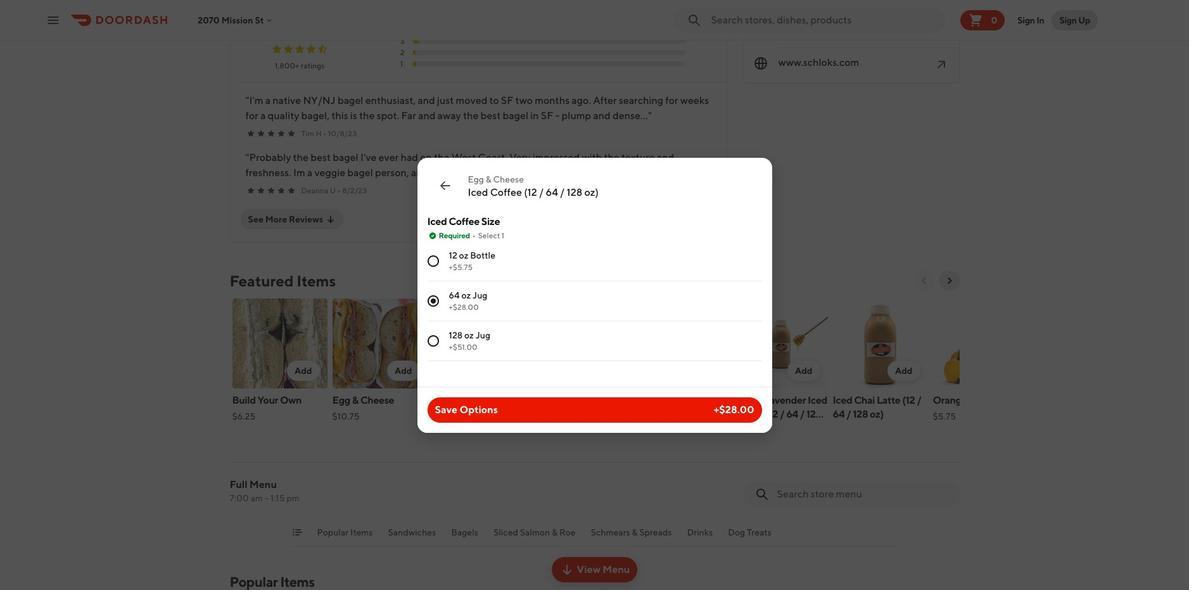 Task type: describe. For each thing, give the bounding box(es) containing it.
your
[[258, 394, 278, 406]]

7:00
[[230, 493, 249, 503]]

$10.75
[[332, 411, 360, 422]]

classic image
[[433, 299, 528, 389]]

sliced
[[494, 527, 519, 538]]

popular items
[[317, 527, 373, 538]]

am
[[251, 493, 263, 503]]

www.schloks.com
[[779, 56, 860, 68]]

orange
[[933, 394, 967, 406]]

half-dozen bagels image
[[633, 299, 728, 389]]

chai
[[855, 394, 875, 406]]

deanna
[[301, 186, 329, 195]]

menu for full
[[250, 479, 277, 491]]

schmears
[[591, 527, 631, 538]]

plain
[[533, 394, 555, 406]]

latte
[[877, 394, 901, 406]]

juice
[[969, 394, 993, 406]]

2070 mission st button
[[198, 15, 274, 25]]

more
[[265, 214, 287, 224]]

view restaurant image
[[934, 57, 949, 72]]

featured items
[[230, 272, 336, 290]]

128 inside egg & cheese iced coffee (12 / 64 / 128 oz)
[[567, 186, 583, 198]]

full menu 7:00 am - 1:15 pm
[[230, 479, 300, 503]]

add for build your own
[[295, 366, 312, 376]]

none radio inside iced coffee size 'group'
[[428, 335, 439, 346]]

1 vertical spatial "
[[648, 110, 652, 122]]

sign for sign up
[[1060, 15, 1077, 25]]

oz for 12
[[459, 250, 469, 260]]

see more reviews button
[[241, 209, 344, 229]]

classic
[[433, 394, 464, 406]]

& for schmears & spreads
[[632, 527, 638, 538]]

$17.00
[[633, 411, 660, 422]]

sign up link
[[1052, 10, 1099, 30]]

$16.50
[[433, 411, 461, 422]]

roe
[[560, 527, 576, 538]]

iced coffee size
[[428, 215, 500, 227]]

u
[[330, 186, 336, 195]]

tim
[[301, 129, 314, 138]]

coffee inside honey lavender iced coffee (12 / 64 / 128 oz)
[[733, 408, 764, 420]]

$5.75
[[933, 411, 957, 422]]

featured
[[230, 272, 294, 290]]

jug for 64 oz jug
[[473, 290, 488, 300]]

classic $16.50
[[433, 394, 464, 422]]

sign in link
[[1011, 7, 1052, 33]]

oz) inside iced chai latte (12 / 64 / 128 oz)
[[870, 408, 884, 420]]

build your own $6.25
[[232, 394, 302, 422]]

& left roe
[[552, 527, 558, 538]]

reviews
[[289, 214, 323, 224]]

in
[[1037, 15, 1045, 25]]

(12 inside iced chai latte (12 / 64 / 128 oz)
[[903, 394, 916, 406]]

128 inside iced chai latte (12 / 64 / 128 oz)
[[853, 408, 869, 420]]

pm
[[287, 493, 300, 503]]

bagels inside 'half-dozen bagels $17.00'
[[687, 394, 717, 406]]

+$51.00
[[449, 342, 478, 351]]

iced inside iced coffee size 'group'
[[428, 215, 447, 227]]

128 inside honey lavender iced coffee (12 / 64 / 128 oz)
[[807, 408, 822, 420]]

add button for egg & cheese
[[387, 361, 420, 381]]

-
[[265, 493, 269, 503]]

add button for honey lavender iced coffee (12 / 64 / 128 oz)
[[788, 361, 821, 381]]

build
[[232, 394, 256, 406]]

sandwiches
[[388, 527, 436, 538]]

iced inside honey lavender iced coffee (12 / 64 / 128 oz)
[[808, 394, 828, 406]]

items for popular items
[[351, 527, 373, 538]]

save options
[[435, 403, 498, 416]]

sign up
[[1060, 15, 1091, 25]]

64 inside egg & cheese iced coffee (12 / 64 / 128 oz)
[[546, 186, 558, 198]]

egg for iced
[[468, 174, 484, 184]]

deanna u • 8/2/23
[[301, 186, 367, 195]]

call restaurant image
[[934, 24, 949, 40]]

& for egg & cheese $10.75
[[352, 394, 359, 406]]

jug for 128 oz jug
[[476, 330, 491, 340]]

64 inside 64 oz jug +$28.00
[[449, 290, 460, 300]]

• for h
[[323, 129, 327, 138]]

oz) inside egg & cheese iced coffee (12 / 64 / 128 oz)
[[585, 186, 599, 198]]

plain schmear 8 oz image
[[533, 299, 628, 389]]

iced chai latte (12 / 64 / 128 oz)
[[833, 394, 922, 420]]

popular items button
[[317, 526, 373, 546]]

iced inside iced chai latte (12 / 64 / 128 oz)
[[833, 394, 853, 406]]

featured items heading
[[230, 271, 336, 291]]

drinks
[[688, 527, 713, 538]]

orange juice 12oz $5.75
[[933, 394, 1015, 422]]

1,800+
[[275, 61, 299, 70]]

128 inside 128 oz jug +$51.00
[[449, 330, 463, 340]]

3
[[400, 36, 405, 46]]

egg & cheese image
[[332, 299, 428, 389]]

popular
[[317, 527, 349, 538]]

own
[[280, 394, 302, 406]]

view menu
[[577, 564, 630, 576]]

menu for view
[[603, 564, 630, 576]]

tim h • 10/8/23
[[301, 129, 357, 138]]

sandwiches button
[[388, 526, 436, 546]]

oz) inside honey lavender iced coffee (12 / 64 / 128 oz)
[[733, 422, 747, 434]]

8/2/23
[[342, 186, 367, 195]]

" for " "
[[246, 94, 249, 106]]

289-
[[804, 24, 827, 36]]

previous button of carousel image
[[919, 276, 930, 286]]

+$5.75
[[449, 262, 473, 272]]

dog treats button
[[729, 526, 772, 546]]

up
[[1079, 15, 1091, 25]]

(12 inside honey lavender iced coffee (12 / 64 / 128 oz)
[[766, 408, 779, 420]]

half-
[[633, 394, 656, 406]]

add for egg & cheese
[[395, 366, 412, 376]]



Task type: locate. For each thing, give the bounding box(es) containing it.
$6.25
[[232, 411, 256, 422]]

add
[[295, 366, 312, 376], [395, 366, 412, 376], [795, 366, 813, 376], [896, 366, 913, 376]]

oz right 12
[[459, 250, 469, 260]]

iced left chai
[[833, 394, 853, 406]]

oz
[[459, 250, 469, 260], [462, 290, 471, 300], [465, 330, 474, 340], [606, 394, 616, 406]]

64 inside honey lavender iced coffee (12 / 64 / 128 oz)
[[787, 408, 799, 420]]

$7.50
[[533, 411, 556, 422]]

back image
[[438, 178, 453, 193]]

64 inside iced chai latte (12 / 64 / 128 oz)
[[833, 408, 845, 420]]

2 horizontal spatial •
[[473, 230, 476, 240]]

oz inside 128 oz jug +$51.00
[[465, 330, 474, 340]]

add for honey lavender iced coffee (12 / 64 / 128 oz)
[[795, 366, 813, 376]]

1 horizontal spatial 1
[[502, 230, 505, 240]]

iced chai latte (12 / 64 / 128 oz) image
[[833, 299, 928, 389]]

oz up +$51.00
[[465, 330, 474, 340]]

view
[[577, 564, 601, 576]]

& up $10.75
[[352, 394, 359, 406]]

1 vertical spatial oz)
[[870, 408, 884, 420]]

iced
[[468, 186, 488, 198], [428, 215, 447, 227], [808, 394, 828, 406], [833, 394, 853, 406]]

4 add from the left
[[896, 366, 913, 376]]

oz inside 64 oz jug +$28.00
[[462, 290, 471, 300]]

2 add button from the left
[[387, 361, 420, 381]]

8
[[598, 394, 604, 406]]

1 vertical spatial 1
[[502, 230, 505, 240]]

salmon
[[520, 527, 550, 538]]

(12 inside egg & cheese iced coffee (12 / 64 / 128 oz)
[[524, 186, 537, 198]]

menu up '-' in the left of the page
[[250, 479, 277, 491]]

(415)
[[779, 24, 802, 36]]

egg for $10.75
[[332, 394, 351, 406]]

bagels right dozen
[[687, 394, 717, 406]]

& inside egg & cheese $10.75
[[352, 394, 359, 406]]

0 horizontal spatial items
[[297, 272, 336, 290]]

0 vertical spatial oz)
[[585, 186, 599, 198]]

1 vertical spatial +$28.00
[[714, 403, 755, 416]]

add button
[[287, 361, 320, 381], [387, 361, 420, 381], [788, 361, 821, 381], [888, 361, 921, 381]]

0 horizontal spatial oz)
[[585, 186, 599, 198]]

see
[[248, 214, 264, 224]]

64
[[546, 186, 558, 198], [449, 290, 460, 300], [787, 408, 799, 420], [833, 408, 845, 420]]

(12
[[524, 186, 537, 198], [903, 394, 916, 406], [766, 408, 779, 420]]

0 horizontal spatial bagels
[[452, 527, 479, 538]]

schmear
[[557, 394, 596, 406]]

2070
[[198, 15, 220, 25]]

items right featured
[[297, 272, 336, 290]]

jug
[[473, 290, 488, 300], [476, 330, 491, 340]]

• inside iced coffee size 'group'
[[473, 230, 476, 240]]

sign for sign in
[[1018, 15, 1036, 25]]

dozen
[[656, 394, 685, 406]]

1 horizontal spatial coffee
[[490, 186, 522, 198]]

• right u
[[338, 186, 341, 195]]

0 horizontal spatial cheese
[[360, 394, 394, 406]]

schmears & spreads
[[591, 527, 672, 538]]

cheese up size on the left of page
[[493, 174, 524, 184]]

add button up egg & cheese $10.75
[[387, 361, 420, 381]]

64 oz jug +$28.00
[[449, 290, 488, 312]]

egg & cheese $10.75
[[332, 394, 394, 422]]

0 horizontal spatial 1
[[400, 59, 403, 68]]

+$28.00
[[449, 302, 479, 312], [714, 403, 755, 416]]

coffee inside iced coffee size 'group'
[[449, 215, 480, 227]]

add for iced chai latte (12 / 64 / 128 oz)
[[896, 366, 913, 376]]

1 vertical spatial egg
[[332, 394, 351, 406]]

iced up required
[[428, 215, 447, 227]]

add button up "latte"
[[888, 361, 921, 381]]

"
[[246, 94, 249, 106], [648, 110, 652, 122], [246, 151, 249, 164]]

honey
[[733, 394, 763, 406]]

size
[[482, 215, 500, 227]]

cheese
[[493, 174, 524, 184], [360, 394, 394, 406]]

next button of carousel image
[[945, 276, 955, 286]]

sliced salmon & roe button
[[494, 526, 576, 546]]

jug down +$5.75
[[473, 290, 488, 300]]

1 vertical spatial cheese
[[360, 394, 394, 406]]

sign left 'in'
[[1018, 15, 1036, 25]]

required
[[439, 230, 470, 240]]

Item Search search field
[[777, 487, 950, 501]]

0 horizontal spatial egg
[[332, 394, 351, 406]]

3 add button from the left
[[788, 361, 821, 381]]

bagels left sliced
[[452, 527, 479, 538]]

menu inside full menu 7:00 am - 1:15 pm
[[250, 479, 277, 491]]

2 vertical spatial "
[[246, 151, 249, 164]]

bottle
[[470, 250, 496, 260]]

cheese inside egg & cheese $10.75
[[360, 394, 394, 406]]

items inside button
[[351, 527, 373, 538]]

0 vertical spatial menu
[[250, 479, 277, 491]]

ratings
[[301, 61, 325, 70]]

" "
[[246, 94, 652, 122]]

+$28.00 inside 64 oz jug +$28.00
[[449, 302, 479, 312]]

0 horizontal spatial +$28.00
[[449, 302, 479, 312]]

1 down 2
[[400, 59, 403, 68]]

egg inside egg & cheese $10.75
[[332, 394, 351, 406]]

build your own image
[[232, 299, 327, 389]]

oz for 128
[[465, 330, 474, 340]]

2070 mission st
[[198, 15, 264, 25]]

sign
[[1018, 15, 1036, 25], [1060, 15, 1077, 25]]

cheese down egg & cheese image
[[360, 394, 394, 406]]

0 vertical spatial bagels
[[687, 394, 717, 406]]

+$28.00 left the lavender
[[714, 403, 755, 416]]

iced up size on the left of page
[[468, 186, 488, 198]]

& inside egg & cheese iced coffee (12 / 64 / 128 oz)
[[486, 174, 492, 184]]

1 inside iced coffee size 'group'
[[502, 230, 505, 240]]

+$28.00 up 128 oz jug +$51.00
[[449, 302, 479, 312]]

items right popular
[[351, 527, 373, 538]]

iced inside egg & cheese iced coffee (12 / 64 / 128 oz)
[[468, 186, 488, 198]]

items inside 'heading'
[[297, 272, 336, 290]]

menu right view
[[603, 564, 630, 576]]

0 vertical spatial "
[[246, 94, 249, 106]]

jug inside 128 oz jug +$51.00
[[476, 330, 491, 340]]

0 vertical spatial jug
[[473, 290, 488, 300]]

honey lavender iced coffee (12 / 64 / 128 oz) image
[[733, 299, 828, 389]]

0 vertical spatial +$28.00
[[449, 302, 479, 312]]

dog
[[729, 527, 746, 538]]

drinks button
[[688, 526, 713, 546]]

oz inside 12 oz bottle +$5.75
[[459, 250, 469, 260]]

iced coffee size group
[[428, 215, 762, 361]]

add button for build your own
[[287, 361, 320, 381]]

add button up the lavender
[[788, 361, 821, 381]]

• for u
[[338, 186, 341, 195]]

items for featured items
[[297, 272, 336, 290]]

128
[[567, 186, 583, 198], [449, 330, 463, 340], [807, 408, 822, 420], [853, 408, 869, 420]]

sliced salmon & roe
[[494, 527, 576, 538]]

egg up $10.75
[[332, 394, 351, 406]]

1 add button from the left
[[287, 361, 320, 381]]

h
[[316, 129, 322, 138]]

" for "
[[246, 151, 249, 164]]

None radio
[[428, 255, 439, 267], [428, 295, 439, 306], [428, 255, 439, 267], [428, 295, 439, 306]]

• right h
[[323, 129, 327, 138]]

1 horizontal spatial +$28.00
[[714, 403, 755, 416]]

egg & cheese iced coffee (12 / 64 / 128 oz)
[[468, 174, 599, 198]]

coffee inside egg & cheese iced coffee (12 / 64 / 128 oz)
[[490, 186, 522, 198]]

egg inside egg & cheese iced coffee (12 / 64 / 128 oz)
[[468, 174, 484, 184]]

12oz
[[995, 394, 1015, 406]]

2 vertical spatial oz)
[[733, 422, 747, 434]]

& left "spreads"
[[632, 527, 638, 538]]

1 add from the left
[[295, 366, 312, 376]]

12
[[449, 250, 458, 260]]

12 oz bottle +$5.75
[[449, 250, 496, 272]]

open menu image
[[46, 12, 61, 28]]

st
[[255, 15, 264, 25]]

bagels button
[[452, 526, 479, 546]]

jug up +$51.00
[[476, 330, 491, 340]]

1 right select in the left of the page
[[502, 230, 505, 240]]

0 vertical spatial egg
[[468, 174, 484, 184]]

1:15
[[271, 493, 285, 503]]

2 horizontal spatial coffee
[[733, 408, 764, 420]]

1 horizontal spatial sign
[[1060, 15, 1077, 25]]

1 vertical spatial menu
[[603, 564, 630, 576]]

0 vertical spatial items
[[297, 272, 336, 290]]

0 horizontal spatial coffee
[[449, 215, 480, 227]]

iced right the lavender
[[808, 394, 828, 406]]

cheese for iced
[[493, 174, 524, 184]]

1 horizontal spatial menu
[[603, 564, 630, 576]]

1,800+ ratings
[[275, 61, 325, 70]]

see more reviews
[[248, 214, 323, 224]]

cheese inside egg & cheese iced coffee (12 / 64 / 128 oz)
[[493, 174, 524, 184]]

& for egg & cheese iced coffee (12 / 64 / 128 oz)
[[486, 174, 492, 184]]

1 vertical spatial •
[[338, 186, 341, 195]]

2 horizontal spatial (12
[[903, 394, 916, 406]]

egg right back icon
[[468, 174, 484, 184]]

dialog
[[417, 158, 772, 433]]

coffee up size on the left of page
[[490, 186, 522, 198]]

1 horizontal spatial egg
[[468, 174, 484, 184]]

oz inside "plain schmear 8 oz $7.50"
[[606, 394, 616, 406]]

0 vertical spatial 1
[[400, 59, 403, 68]]

0 horizontal spatial menu
[[250, 479, 277, 491]]

1 horizontal spatial cheese
[[493, 174, 524, 184]]

1 horizontal spatial (12
[[766, 408, 779, 420]]

1 vertical spatial items
[[351, 527, 373, 538]]

1 horizontal spatial items
[[351, 527, 373, 538]]

0 vertical spatial cheese
[[493, 174, 524, 184]]

cheese for $10.75
[[360, 394, 394, 406]]

2 vertical spatial coffee
[[733, 408, 764, 420]]

oz for 64
[[462, 290, 471, 300]]

0 horizontal spatial •
[[323, 129, 327, 138]]

2 horizontal spatial oz)
[[870, 408, 884, 420]]

coffee up required
[[449, 215, 480, 227]]

full
[[230, 479, 248, 491]]

sign inside 'link'
[[1018, 15, 1036, 25]]

1 horizontal spatial •
[[338, 186, 341, 195]]

1 vertical spatial coffee
[[449, 215, 480, 227]]

dialog containing iced coffee (12 / 64 / 128 oz)
[[417, 158, 772, 433]]

sign left up
[[1060, 15, 1077, 25]]

coffee down honey
[[733, 408, 764, 420]]

oz down +$5.75
[[462, 290, 471, 300]]

2 add from the left
[[395, 366, 412, 376]]

• left select in the left of the page
[[473, 230, 476, 240]]

jug inside 64 oz jug +$28.00
[[473, 290, 488, 300]]

treats
[[747, 527, 772, 538]]

menu inside button
[[603, 564, 630, 576]]

1 sign from the left
[[1018, 15, 1036, 25]]

0 button
[[961, 10, 1006, 30]]

2 vertical spatial •
[[473, 230, 476, 240]]

menu
[[250, 479, 277, 491], [603, 564, 630, 576]]

spreads
[[640, 527, 672, 538]]

0 vertical spatial coffee
[[490, 186, 522, 198]]

4 add button from the left
[[888, 361, 921, 381]]

oz right 8
[[606, 394, 616, 406]]

0 vertical spatial •
[[323, 129, 327, 138]]

1 horizontal spatial bagels
[[687, 394, 717, 406]]

2 vertical spatial (12
[[766, 408, 779, 420]]

1 vertical spatial bagels
[[452, 527, 479, 538]]

0 horizontal spatial (12
[[524, 186, 537, 198]]

schmears & spreads button
[[591, 526, 672, 546]]

0
[[992, 15, 998, 25]]

• select 1
[[473, 230, 505, 240]]

3 add from the left
[[795, 366, 813, 376]]

& up size on the left of page
[[486, 174, 492, 184]]

0 vertical spatial (12
[[524, 186, 537, 198]]

None radio
[[428, 335, 439, 346]]

bagels
[[687, 394, 717, 406], [452, 527, 479, 538]]

2
[[400, 48, 405, 57]]

1 vertical spatial (12
[[903, 394, 916, 406]]

128 oz jug +$51.00
[[449, 330, 491, 351]]

2 sign from the left
[[1060, 15, 1077, 25]]

1 horizontal spatial oz)
[[733, 422, 747, 434]]

•
[[323, 129, 327, 138], [338, 186, 341, 195], [473, 230, 476, 240]]

options
[[460, 403, 498, 416]]

lavender
[[764, 394, 806, 406]]

add button up own
[[287, 361, 320, 381]]

honey lavender iced coffee (12 / 64 / 128 oz)
[[733, 394, 828, 434]]

half-dozen bagels $17.00
[[633, 394, 717, 422]]

0 horizontal spatial sign
[[1018, 15, 1036, 25]]

9698
[[826, 24, 851, 36]]

save
[[435, 403, 458, 416]]

1 vertical spatial jug
[[476, 330, 491, 340]]

add button for iced chai latte (12 / 64 / 128 oz)
[[888, 361, 921, 381]]

10/8/23
[[328, 129, 357, 138]]



Task type: vqa. For each thing, say whether or not it's contained in the screenshot.


